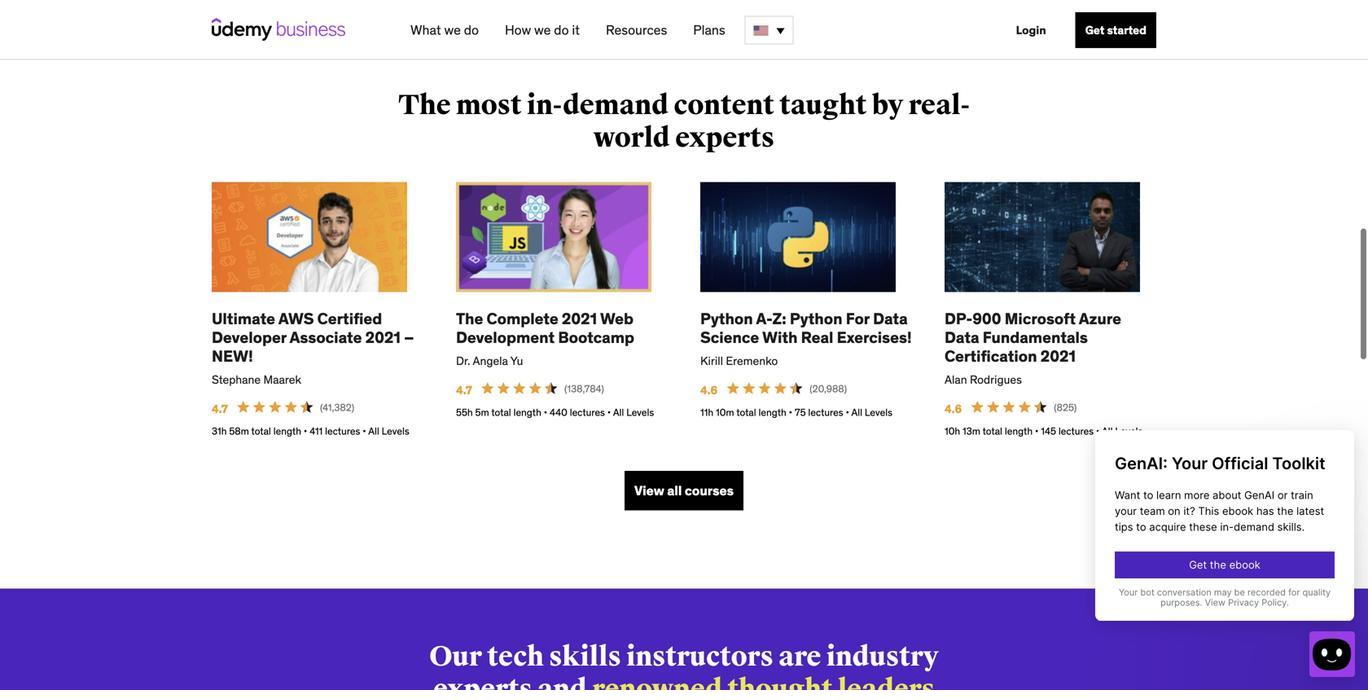 Task type: describe. For each thing, give the bounding box(es) containing it.
levels for the complete 2021 web development bootcamp
[[627, 406, 654, 419]]

get
[[1086, 23, 1105, 37]]

440
[[550, 406, 568, 419]]

how we do it button
[[499, 15, 587, 45]]

dr.
[[456, 354, 470, 368]]

do for what we do
[[464, 22, 479, 38]]

4.7 for new!
[[212, 402, 231, 416]]

11h 10m total length • 75 lectures • all levels
[[701, 406, 893, 419]]

length for real
[[759, 406, 787, 419]]

4.6 out of 5 star image
[[971, 401, 984, 413]]

total for real
[[737, 406, 757, 419]]

we for what
[[444, 22, 461, 38]]

lectures for 2021
[[325, 425, 360, 438]]

experts inside the our tech skills instructors are industry experts and
[[433, 673, 533, 690]]

maarek
[[264, 372, 301, 387]]

udemy business image
[[212, 18, 345, 41]]

2021 inside ultimate aws certified developer associate 2021 – new! stephane maarek
[[366, 327, 401, 347]]

all for the complete 2021 web development bootcamp
[[613, 406, 624, 419]]

(41,382)
[[320, 401, 355, 414]]

our tech skills instructors are industry experts and
[[430, 640, 939, 690]]

75
[[795, 406, 806, 419]]

view all courses button
[[625, 471, 744, 510]]

content
[[674, 88, 775, 122]]

tech
[[488, 640, 544, 674]]

web
[[601, 309, 634, 328]]

taught
[[780, 88, 867, 122]]

the complete 2021 web development bootcamp link
[[456, 309, 668, 347]]

most
[[456, 88, 522, 122]]

• right 411
[[363, 425, 366, 438]]

get started link
[[1076, 12, 1157, 48]]

5m
[[475, 406, 489, 419]]

azure
[[1080, 309, 1122, 328]]

login button
[[1007, 12, 1057, 48]]

do for how we do it
[[554, 22, 569, 38]]

bootcamp
[[558, 327, 635, 347]]

how
[[505, 22, 531, 38]]

• right 440
[[608, 406, 611, 419]]

10m
[[716, 406, 735, 419]]

stephane
[[212, 372, 261, 387]]

55h
[[456, 406, 473, 419]]

development
[[456, 327, 555, 347]]

python a-z: python for data science with real exercises! kirill eremenko
[[701, 309, 912, 368]]

4.7 out of 5 star image
[[237, 401, 250, 413]]

real-
[[909, 88, 970, 122]]

fundamentals
[[983, 327, 1088, 347]]

all
[[668, 482, 682, 499]]

(20,988)
[[810, 383, 847, 395]]

145
[[1042, 425, 1057, 438]]

the for the most in-demand content taught by real- world experts
[[399, 88, 451, 122]]

yu
[[511, 354, 523, 368]]

total for yu
[[492, 406, 511, 419]]

plans
[[694, 22, 726, 38]]

31h
[[212, 425, 227, 438]]

demand
[[563, 88, 669, 122]]

10h
[[945, 425, 961, 438]]

all for python a-z: python for data science with real exercises!
[[852, 406, 863, 419]]

55h 5m total length • 440 lectures • all levels
[[456, 406, 654, 419]]

4.7 for angela
[[456, 383, 475, 398]]

2021 inside the complete 2021 web development bootcamp dr. angela yu
[[562, 309, 597, 328]]

what
[[411, 22, 441, 38]]

10h 13m total length • 145 lectures • all levels
[[945, 425, 1143, 438]]

the complete 2021 web development bootcamp dr. angela yu
[[456, 309, 635, 368]]

levels for dp-900 microsoft azure data fundamentals certification 2021
[[1116, 425, 1143, 438]]

a-
[[757, 309, 773, 328]]

4.6 out of 5 star image
[[727, 382, 740, 394]]

menu navigation
[[398, 0, 1157, 60]]

data inside python a-z: python for data science with real exercises! kirill eremenko
[[874, 309, 908, 328]]

dp-900 microsoft azure data fundamentals certification 2021 link
[[945, 309, 1157, 366]]

what we do
[[411, 22, 479, 38]]

industry
[[827, 640, 939, 674]]

microsoft
[[1005, 309, 1076, 328]]

by
[[873, 88, 904, 122]]

associate
[[290, 327, 362, 347]]

developer
[[212, 327, 287, 347]]

levels for ultimate aws certified developer associate 2021 – new!
[[382, 425, 410, 438]]

ultimate aws certified developer associate 2021 – new! link
[[212, 309, 424, 366]]

it
[[572, 22, 580, 38]]

ultimate
[[212, 309, 275, 328]]

exercises!
[[837, 327, 912, 347]]

2021 inside dp-900 microsoft azure data fundamentals certification 2021 alan rodrigues
[[1041, 346, 1076, 366]]

python a-z: python for data science with real exercises! link
[[701, 309, 913, 347]]

view
[[635, 482, 665, 499]]

• left 440
[[544, 406, 548, 419]]

900
[[973, 309, 1002, 328]]

we for how
[[535, 22, 551, 38]]

total for stephane
[[251, 425, 271, 438]]

total for alan
[[983, 425, 1003, 438]]

kirill
[[701, 354, 724, 368]]



Task type: locate. For each thing, give the bounding box(es) containing it.
rodrigues
[[970, 372, 1022, 387]]

alan
[[945, 372, 968, 387]]

2021 left web
[[562, 309, 597, 328]]

4.6 up 11h
[[701, 383, 721, 398]]

1 horizontal spatial 2021
[[562, 309, 597, 328]]

total
[[492, 406, 511, 419], [737, 406, 757, 419], [251, 425, 271, 438], [983, 425, 1003, 438]]

courses
[[685, 482, 734, 499]]

do inside dropdown button
[[554, 22, 569, 38]]

python left the a-
[[701, 309, 753, 328]]

0 vertical spatial the
[[399, 88, 451, 122]]

2 horizontal spatial 2021
[[1041, 346, 1076, 366]]

lectures down (138,784)
[[570, 406, 605, 419]]

1 horizontal spatial experts
[[676, 121, 775, 155]]

skills
[[549, 640, 622, 674]]

lectures
[[570, 406, 605, 419], [809, 406, 844, 419], [325, 425, 360, 438], [1059, 425, 1094, 438]]

resources button
[[600, 15, 674, 45]]

1 do from the left
[[464, 22, 479, 38]]

lectures down (20,988)
[[809, 406, 844, 419]]

in-
[[527, 88, 563, 122]]

(825)
[[1055, 401, 1077, 414]]

1 vertical spatial the
[[456, 309, 483, 328]]

1 horizontal spatial data
[[945, 327, 980, 347]]

0 horizontal spatial the
[[399, 88, 451, 122]]

• left 75
[[789, 406, 793, 419]]

login
[[1017, 23, 1047, 37]]

our
[[430, 640, 482, 674]]

all right 411
[[369, 425, 379, 438]]

2021 left –
[[366, 327, 401, 347]]

ultimate aws certified developer associate 2021 – new! stephane maarek
[[212, 309, 414, 387]]

•
[[544, 406, 548, 419], [608, 406, 611, 419], [789, 406, 793, 419], [846, 406, 850, 419], [304, 425, 307, 438], [363, 425, 366, 438], [1036, 425, 1039, 438], [1097, 425, 1100, 438]]

z:
[[773, 309, 787, 328]]

new!
[[212, 346, 253, 366]]

view all courses
[[635, 482, 734, 499]]

data right the for
[[874, 309, 908, 328]]

2 we from the left
[[535, 22, 551, 38]]

and
[[538, 673, 587, 690]]

4.7 out of 5 star image
[[482, 382, 494, 394]]

total right the 10m
[[737, 406, 757, 419]]

0 horizontal spatial 2021
[[366, 327, 401, 347]]

0 vertical spatial experts
[[676, 121, 775, 155]]

we right what
[[444, 22, 461, 38]]

length left 440
[[514, 406, 542, 419]]

levels down exercises!
[[865, 406, 893, 419]]

1 python from the left
[[701, 309, 753, 328]]

0 horizontal spatial experts
[[433, 673, 533, 690]]

411
[[310, 425, 323, 438]]

all for dp-900 microsoft azure data fundamentals certification 2021
[[1102, 425, 1113, 438]]

science
[[701, 327, 760, 347]]

levels for python a-z: python for data science with real exercises!
[[865, 406, 893, 419]]

0 vertical spatial 4.6
[[701, 383, 721, 398]]

1 vertical spatial 4.7
[[212, 402, 231, 416]]

13m
[[963, 425, 981, 438]]

0 horizontal spatial 4.6
[[701, 383, 721, 398]]

the
[[399, 88, 451, 122], [456, 309, 483, 328]]

1 horizontal spatial 4.6
[[945, 402, 965, 416]]

length left 145
[[1005, 425, 1033, 438]]

0 horizontal spatial 4.7
[[212, 402, 231, 416]]

we right "how"
[[535, 22, 551, 38]]

for
[[846, 309, 870, 328]]

• left 411
[[304, 425, 307, 438]]

length for alan
[[1005, 425, 1033, 438]]

world
[[594, 121, 670, 155]]

certified
[[317, 309, 382, 328]]

experts
[[676, 121, 775, 155], [433, 673, 533, 690]]

4.7
[[456, 383, 475, 398], [212, 402, 231, 416]]

2 python from the left
[[790, 309, 843, 328]]

all right 440
[[613, 406, 624, 419]]

length left 411
[[274, 425, 301, 438]]

2021
[[562, 309, 597, 328], [366, 327, 401, 347], [1041, 346, 1076, 366]]

data inside dp-900 microsoft azure data fundamentals certification 2021 alan rodrigues
[[945, 327, 980, 347]]

all right 75
[[852, 406, 863, 419]]

the inside the most in-demand content taught by real- world experts
[[399, 88, 451, 122]]

the up dr.
[[456, 309, 483, 328]]

dp-900 microsoft azure data fundamentals certification 2021 alan rodrigues
[[945, 309, 1122, 387]]

0 horizontal spatial do
[[464, 22, 479, 38]]

11h
[[701, 406, 714, 419]]

2021 down "microsoft"
[[1041, 346, 1076, 366]]

4.6
[[701, 383, 721, 398], [945, 402, 965, 416]]

get started
[[1086, 23, 1147, 37]]

complete
[[487, 309, 559, 328]]

plans button
[[687, 15, 732, 45]]

2 do from the left
[[554, 22, 569, 38]]

lectures for fundamentals
[[1059, 425, 1094, 438]]

length
[[514, 406, 542, 419], [759, 406, 787, 419], [274, 425, 301, 438], [1005, 425, 1033, 438]]

length left 75
[[759, 406, 787, 419]]

do left the it
[[554, 22, 569, 38]]

resources
[[606, 22, 668, 38]]

do inside popup button
[[464, 22, 479, 38]]

• right 145
[[1097, 425, 1100, 438]]

python right z:
[[790, 309, 843, 328]]

4.7 up 55h
[[456, 383, 475, 398]]

we inside dropdown button
[[535, 22, 551, 38]]

we inside popup button
[[444, 22, 461, 38]]

all for ultimate aws certified developer associate 2021 – new!
[[369, 425, 379, 438]]

data
[[874, 309, 908, 328], [945, 327, 980, 347]]

• left 145
[[1036, 425, 1039, 438]]

data up alan
[[945, 327, 980, 347]]

aws
[[279, 309, 314, 328]]

started
[[1108, 23, 1147, 37]]

certification
[[945, 346, 1038, 366]]

• down (20,988)
[[846, 406, 850, 419]]

experts inside the most in-demand content taught by real- world experts
[[676, 121, 775, 155]]

angela
[[473, 354, 508, 368]]

what we do button
[[404, 15, 486, 45]]

do
[[464, 22, 479, 38], [554, 22, 569, 38]]

total right "58m"
[[251, 425, 271, 438]]

0 vertical spatial 4.7
[[456, 383, 475, 398]]

0 horizontal spatial we
[[444, 22, 461, 38]]

dp-
[[945, 309, 973, 328]]

4.6 for python a-z: python for data science with real exercises!
[[701, 383, 721, 398]]

all right 145
[[1102, 425, 1113, 438]]

1 horizontal spatial 4.7
[[456, 383, 475, 398]]

length for yu
[[514, 406, 542, 419]]

do right what
[[464, 22, 479, 38]]

lectures for bootcamp
[[570, 406, 605, 419]]

4.7 up 31h
[[212, 402, 231, 416]]

31h 58m total length • 411 lectures • all levels
[[212, 425, 410, 438]]

the for the complete 2021 web development bootcamp dr. angela yu
[[456, 309, 483, 328]]

4.6 up 10h
[[945, 402, 965, 416]]

view all courses link
[[625, 471, 744, 510]]

real
[[801, 327, 834, 347]]

levels
[[627, 406, 654, 419], [865, 406, 893, 419], [382, 425, 410, 438], [1116, 425, 1143, 438]]

total right 5m
[[492, 406, 511, 419]]

58m
[[229, 425, 249, 438]]

1 vertical spatial experts
[[433, 673, 533, 690]]

4.6 for dp-900 microsoft azure data fundamentals certification 2021
[[945, 402, 965, 416]]

0 horizontal spatial python
[[701, 309, 753, 328]]

1 we from the left
[[444, 22, 461, 38]]

1 horizontal spatial python
[[790, 309, 843, 328]]

lectures down (41,382)
[[325, 425, 360, 438]]

1 horizontal spatial do
[[554, 22, 569, 38]]

all
[[613, 406, 624, 419], [852, 406, 863, 419], [369, 425, 379, 438], [1102, 425, 1113, 438]]

length for stephane
[[274, 425, 301, 438]]

0 horizontal spatial data
[[874, 309, 908, 328]]

with
[[763, 327, 798, 347]]

levels right 411
[[382, 425, 410, 438]]

–
[[404, 327, 414, 347]]

are
[[779, 640, 822, 674]]

lectures down (825)
[[1059, 425, 1094, 438]]

the inside the complete 2021 web development bootcamp dr. angela yu
[[456, 309, 483, 328]]

instructors
[[627, 640, 774, 674]]

levels right 145
[[1116, 425, 1143, 438]]

(138,784)
[[565, 383, 604, 395]]

1 horizontal spatial we
[[535, 22, 551, 38]]

levels left 11h
[[627, 406, 654, 419]]

total right 13m in the right of the page
[[983, 425, 1003, 438]]

lectures for data
[[809, 406, 844, 419]]

1 vertical spatial 4.6
[[945, 402, 965, 416]]

eremenko
[[726, 354, 778, 368]]

how we do it
[[505, 22, 580, 38]]

the most in-demand content taught by real- world experts
[[399, 88, 970, 155]]

the left most
[[399, 88, 451, 122]]

1 horizontal spatial the
[[456, 309, 483, 328]]



Task type: vqa. For each thing, say whether or not it's contained in the screenshot.
Levels associated with Ultimate AWS Certified Developer Associate 2021 – NEW!
yes



